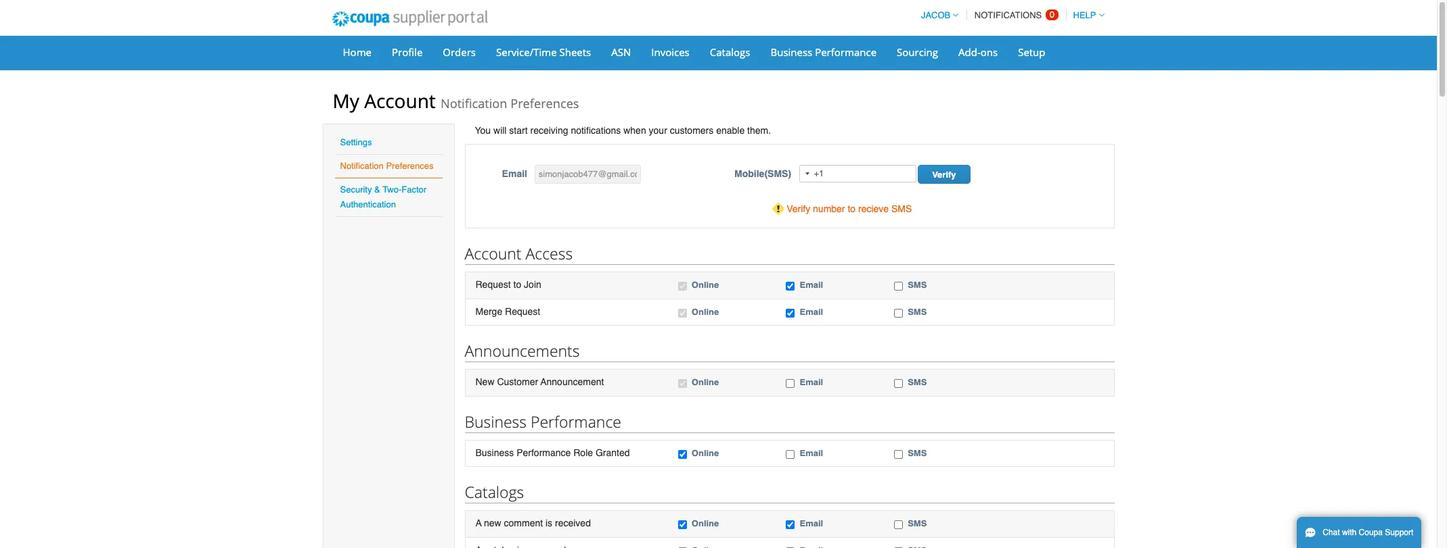 Task type: describe. For each thing, give the bounding box(es) containing it.
new
[[476, 377, 494, 388]]

merge request
[[476, 306, 540, 317]]

chat with coupa support button
[[1297, 518, 1422, 549]]

granted
[[596, 448, 630, 459]]

a new comment is received
[[476, 519, 591, 530]]

customers
[[670, 125, 714, 136]]

coupa supplier portal image
[[323, 2, 497, 36]]

you will start receiving notifications when your customers enable them.
[[475, 125, 771, 136]]

jacob
[[921, 10, 951, 20]]

chat
[[1323, 529, 1340, 538]]

profile link
[[383, 42, 431, 62]]

business performance link
[[762, 42, 885, 62]]

request to join
[[476, 280, 541, 290]]

you
[[475, 125, 491, 136]]

will
[[493, 125, 507, 136]]

sms for role
[[908, 449, 927, 459]]

two-
[[383, 185, 402, 195]]

home link
[[334, 42, 380, 62]]

orders link
[[434, 42, 485, 62]]

new
[[484, 519, 501, 530]]

with
[[1342, 529, 1357, 538]]

sourcing link
[[888, 42, 947, 62]]

help link
[[1067, 10, 1104, 20]]

receiving
[[530, 125, 568, 136]]

new customer announcement
[[476, 377, 604, 388]]

telephone country code image
[[806, 173, 810, 175]]

jacob link
[[915, 10, 959, 20]]

service/time sheets
[[496, 45, 591, 59]]

sms for join
[[908, 280, 927, 290]]

0 vertical spatial account
[[364, 88, 436, 114]]

0 vertical spatial performance
[[815, 45, 877, 59]]

0
[[1050, 9, 1055, 20]]

profile
[[392, 45, 423, 59]]

my account notification preferences
[[333, 88, 579, 114]]

service/time
[[496, 45, 557, 59]]

online for merge request
[[692, 307, 719, 317]]

email for role
[[800, 449, 823, 459]]

setup link
[[1009, 42, 1054, 62]]

service/time sheets link
[[487, 42, 600, 62]]

when
[[624, 125, 646, 136]]

0 vertical spatial to
[[848, 204, 856, 215]]

business performance role granted
[[476, 448, 630, 459]]

factor
[[402, 185, 427, 195]]

recieve
[[858, 204, 889, 215]]

add-ons link
[[950, 42, 1007, 62]]

access
[[526, 243, 573, 265]]

navigation containing notifications 0
[[915, 2, 1104, 28]]

online for request to join
[[692, 280, 719, 290]]

support
[[1385, 529, 1414, 538]]

1 vertical spatial account
[[465, 243, 522, 265]]

them.
[[747, 125, 771, 136]]

settings
[[340, 137, 372, 148]]

chat with coupa support
[[1323, 529, 1414, 538]]

customer
[[497, 377, 538, 388]]

account access
[[465, 243, 573, 265]]

email for announcement
[[800, 378, 823, 388]]

security
[[340, 185, 372, 195]]

asn link
[[603, 42, 640, 62]]

2 vertical spatial business
[[476, 448, 514, 459]]

orders
[[443, 45, 476, 59]]

coupa
[[1359, 529, 1383, 538]]

verify for verify number to recieve sms
[[787, 204, 810, 215]]

announcement
[[541, 377, 604, 388]]

online for a new comment is received
[[692, 519, 719, 530]]

1 vertical spatial performance
[[531, 411, 621, 433]]

+1 201-555-0123 text field
[[800, 165, 917, 183]]

join
[[524, 280, 541, 290]]

sourcing
[[897, 45, 938, 59]]



Task type: vqa. For each thing, say whether or not it's contained in the screenshot.
this
no



Task type: locate. For each thing, give the bounding box(es) containing it.
1 vertical spatial verify
[[787, 204, 810, 215]]

help
[[1073, 10, 1096, 20]]

0 vertical spatial request
[[476, 280, 511, 290]]

1 horizontal spatial account
[[465, 243, 522, 265]]

0 horizontal spatial account
[[364, 88, 436, 114]]

request
[[476, 280, 511, 290], [505, 306, 540, 317]]

None checkbox
[[894, 282, 903, 291], [678, 309, 687, 318], [786, 309, 795, 318], [894, 309, 903, 318], [678, 521, 687, 530], [894, 282, 903, 291], [678, 309, 687, 318], [786, 309, 795, 318], [894, 309, 903, 318], [678, 521, 687, 530]]

received
[[555, 519, 591, 530]]

notification preferences
[[340, 161, 434, 171]]

1 vertical spatial to
[[513, 280, 521, 290]]

1 horizontal spatial notification
[[441, 95, 507, 112]]

1 horizontal spatial preferences
[[511, 95, 579, 112]]

Telephone country code field
[[800, 166, 814, 182]]

account down profile
[[364, 88, 436, 114]]

account up "request to join"
[[465, 243, 522, 265]]

sms for announcement
[[908, 378, 927, 388]]

role
[[573, 448, 593, 459]]

2 online from the top
[[692, 307, 719, 317]]

notification down settings in the top of the page
[[340, 161, 384, 171]]

notifications
[[571, 125, 621, 136]]

online for new customer announcement
[[692, 378, 719, 388]]

online for business performance role granted
[[692, 449, 719, 459]]

ons
[[981, 45, 998, 59]]

1 vertical spatial business
[[465, 411, 527, 433]]

1 vertical spatial business performance
[[465, 411, 621, 433]]

0 horizontal spatial preferences
[[386, 161, 434, 171]]

0 horizontal spatial catalogs
[[465, 482, 524, 504]]

3 online from the top
[[692, 378, 719, 388]]

0 horizontal spatial verify
[[787, 204, 810, 215]]

verify inside verify button
[[932, 170, 956, 180]]

to
[[848, 204, 856, 215], [513, 280, 521, 290]]

verify
[[932, 170, 956, 180], [787, 204, 810, 215]]

a
[[476, 519, 482, 530]]

number
[[813, 204, 845, 215]]

business performance
[[771, 45, 877, 59], [465, 411, 621, 433]]

request down the join
[[505, 306, 540, 317]]

catalogs link
[[701, 42, 759, 62]]

1 vertical spatial request
[[505, 306, 540, 317]]

add-ons
[[959, 45, 998, 59]]

merge
[[476, 306, 502, 317]]

1 vertical spatial notification
[[340, 161, 384, 171]]

4 online from the top
[[692, 449, 719, 459]]

preferences up receiving
[[511, 95, 579, 112]]

setup
[[1018, 45, 1045, 59]]

business
[[771, 45, 812, 59], [465, 411, 527, 433], [476, 448, 514, 459]]

comment
[[504, 519, 543, 530]]

2 vertical spatial performance
[[517, 448, 571, 459]]

0 vertical spatial notification
[[441, 95, 507, 112]]

sms
[[891, 204, 912, 215], [908, 280, 927, 290], [908, 307, 927, 317], [908, 378, 927, 388], [908, 449, 927, 459], [908, 519, 927, 530]]

1 online from the top
[[692, 280, 719, 290]]

sms for comment
[[908, 519, 927, 530]]

preferences
[[511, 95, 579, 112], [386, 161, 434, 171]]

verify button
[[918, 165, 970, 184]]

catalogs
[[710, 45, 750, 59], [465, 482, 524, 504]]

account
[[364, 88, 436, 114], [465, 243, 522, 265]]

0 vertical spatial business
[[771, 45, 812, 59]]

sheets
[[559, 45, 591, 59]]

1 horizontal spatial to
[[848, 204, 856, 215]]

announcements
[[465, 341, 580, 362]]

catalogs up new
[[465, 482, 524, 504]]

&
[[374, 185, 380, 195]]

0 horizontal spatial to
[[513, 280, 521, 290]]

1 vertical spatial catalogs
[[465, 482, 524, 504]]

verify number to recieve sms
[[787, 204, 912, 215]]

email for join
[[800, 280, 823, 290]]

1 horizontal spatial business performance
[[771, 45, 877, 59]]

start
[[509, 125, 528, 136]]

security & two-factor authentication link
[[340, 185, 427, 210]]

notification up you
[[441, 95, 507, 112]]

notifications
[[975, 10, 1042, 20]]

notification
[[441, 95, 507, 112], [340, 161, 384, 171]]

None checkbox
[[678, 282, 687, 291], [786, 282, 795, 291], [678, 380, 687, 389], [786, 380, 795, 389], [894, 380, 903, 389], [678, 451, 687, 459], [786, 451, 795, 459], [894, 451, 903, 459], [786, 521, 795, 530], [894, 521, 903, 530], [678, 282, 687, 291], [786, 282, 795, 291], [678, 380, 687, 389], [786, 380, 795, 389], [894, 380, 903, 389], [678, 451, 687, 459], [786, 451, 795, 459], [894, 451, 903, 459], [786, 521, 795, 530], [894, 521, 903, 530]]

None text field
[[535, 165, 641, 184]]

navigation
[[915, 2, 1104, 28]]

online
[[692, 280, 719, 290], [692, 307, 719, 317], [692, 378, 719, 388], [692, 449, 719, 459], [692, 519, 719, 530]]

asn
[[611, 45, 631, 59]]

invoices
[[651, 45, 690, 59]]

catalogs right invoices link
[[710, 45, 750, 59]]

0 vertical spatial catalogs
[[710, 45, 750, 59]]

invoices link
[[643, 42, 698, 62]]

is
[[546, 519, 552, 530]]

0 horizontal spatial business performance
[[465, 411, 621, 433]]

settings link
[[340, 137, 372, 148]]

1 horizontal spatial catalogs
[[710, 45, 750, 59]]

enable
[[716, 125, 745, 136]]

home
[[343, 45, 372, 59]]

1 vertical spatial preferences
[[386, 161, 434, 171]]

preferences up factor
[[386, 161, 434, 171]]

0 vertical spatial business performance
[[771, 45, 877, 59]]

notification inside my account notification preferences
[[441, 95, 507, 112]]

preferences inside my account notification preferences
[[511, 95, 579, 112]]

your
[[649, 125, 667, 136]]

mobile(sms)
[[734, 169, 791, 179]]

business performance inside business performance link
[[771, 45, 877, 59]]

request up the merge
[[476, 280, 511, 290]]

my
[[333, 88, 359, 114]]

5 online from the top
[[692, 519, 719, 530]]

1 horizontal spatial verify
[[932, 170, 956, 180]]

email
[[502, 169, 527, 179], [800, 280, 823, 290], [800, 307, 823, 317], [800, 378, 823, 388], [800, 449, 823, 459], [800, 519, 823, 530]]

security & two-factor authentication
[[340, 185, 427, 210]]

email for comment
[[800, 519, 823, 530]]

performance
[[815, 45, 877, 59], [531, 411, 621, 433], [517, 448, 571, 459]]

verify for verify
[[932, 170, 956, 180]]

notification preferences link
[[340, 161, 434, 171]]

to left recieve on the right top
[[848, 204, 856, 215]]

0 vertical spatial preferences
[[511, 95, 579, 112]]

to left the join
[[513, 280, 521, 290]]

0 vertical spatial verify
[[932, 170, 956, 180]]

add-
[[959, 45, 981, 59]]

notifications 0
[[975, 9, 1055, 20]]

authentication
[[340, 200, 396, 210]]

0 horizontal spatial notification
[[340, 161, 384, 171]]



